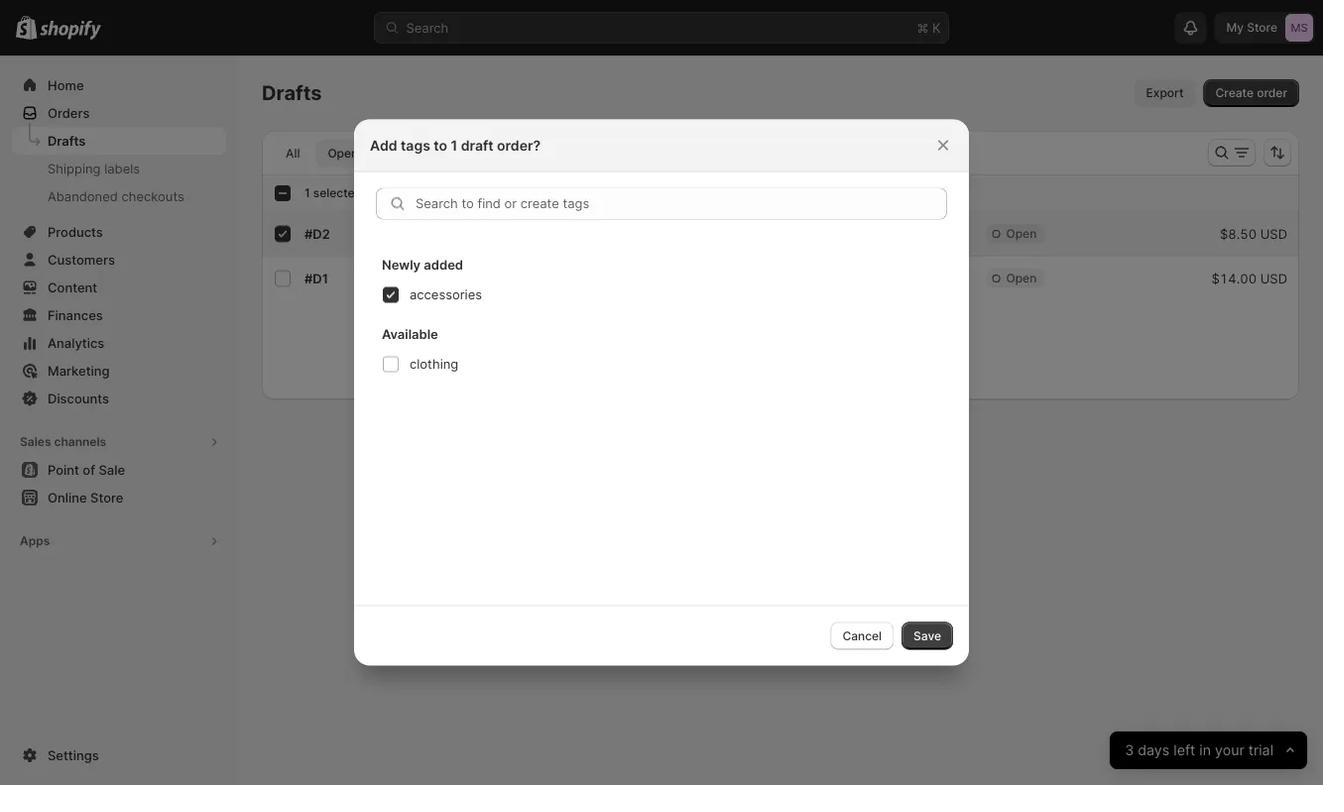 Task type: vqa. For each thing, say whether or not it's contained in the screenshot.
Create order link
yes



Task type: locate. For each thing, give the bounding box(es) containing it.
newly added
[[382, 258, 464, 273]]

tab list
[[270, 139, 731, 168]]

cancel button
[[831, 623, 894, 651]]

1 left selected
[[305, 186, 310, 200]]

1 vertical spatial 1
[[305, 186, 310, 200]]

abandoned checkouts link
[[12, 183, 226, 210]]

cancel
[[843, 629, 882, 644]]

1 selected
[[305, 186, 362, 200]]

drafts inside drafts link
[[48, 133, 86, 148]]

#d2
[[305, 226, 330, 242]]

1 usd from the top
[[1261, 226, 1288, 242]]

drafts up all
[[262, 81, 322, 105]]

⌘
[[917, 20, 929, 35]]

$14.00 usd
[[1212, 271, 1288, 286]]

1
[[451, 137, 458, 154], [305, 186, 310, 200]]

channels
[[54, 435, 106, 450]]

1 vertical spatial usd
[[1261, 271, 1288, 286]]

1 right to
[[451, 137, 458, 154]]

drafts down orders
[[48, 133, 86, 148]]

usd right $14.00
[[1261, 271, 1288, 286]]

open
[[498, 146, 529, 161], [1007, 227, 1037, 241], [1007, 271, 1037, 286]]

accessories
[[410, 287, 482, 303]]

save button
[[902, 623, 954, 651]]

search
[[406, 20, 449, 35]]

tags
[[401, 137, 431, 154]]

open for #d1
[[1007, 271, 1037, 286]]

add tags to 1 draft order?
[[370, 137, 541, 154]]

0 vertical spatial open
[[498, 146, 529, 161]]

shipping
[[48, 161, 101, 176]]

discounts link
[[12, 385, 226, 413]]

tab list containing all
[[270, 139, 731, 168]]

all link
[[274, 140, 312, 168]]

clothing
[[410, 357, 459, 372]]

$8.50
[[1221, 226, 1257, 242]]

2 usd from the top
[[1261, 271, 1288, 286]]

drafts
[[262, 81, 322, 105], [48, 133, 86, 148]]

#d1
[[305, 271, 329, 286]]

added
[[424, 258, 464, 273]]

export button
[[1135, 79, 1196, 107]]

create order link
[[1204, 79, 1300, 107]]

#d1 link
[[305, 271, 329, 286]]

1 vertical spatial open
[[1007, 227, 1037, 241]]

1 horizontal spatial 1
[[451, 137, 458, 154]]

apps button
[[12, 528, 226, 556]]

open link
[[486, 140, 541, 168]]

2 vertical spatial open
[[1007, 271, 1037, 286]]

settings link
[[12, 742, 226, 770]]

1 vertical spatial drafts
[[48, 133, 86, 148]]

usd right $8.50
[[1261, 226, 1288, 242]]

settings
[[48, 748, 99, 764]]

order?
[[497, 137, 541, 154]]

0 horizontal spatial drafts
[[48, 133, 86, 148]]

shipping labels link
[[12, 155, 226, 183]]

0 vertical spatial 1
[[451, 137, 458, 154]]

1 horizontal spatial drafts
[[262, 81, 322, 105]]

usd
[[1261, 226, 1288, 242], [1261, 271, 1288, 286]]

⌘ k
[[917, 20, 941, 35]]

sales
[[20, 435, 51, 450]]

drafts link
[[12, 127, 226, 155]]

orders
[[48, 105, 90, 121]]

0 vertical spatial usd
[[1261, 226, 1288, 242]]

home
[[48, 77, 84, 93]]

$14.00
[[1212, 271, 1257, 286]]

add tags to 1 draft order? dialog
[[0, 120, 1324, 666]]

create order
[[1216, 86, 1288, 100]]

apps
[[20, 534, 50, 549]]

discounts
[[48, 391, 109, 406]]

shopify image
[[40, 20, 101, 40]]

Search to find or create tags text field
[[416, 188, 948, 220]]



Task type: describe. For each thing, give the bounding box(es) containing it.
home link
[[12, 71, 226, 99]]

newly
[[382, 258, 421, 273]]

selected
[[313, 186, 362, 200]]

order
[[1258, 86, 1288, 100]]

shipping labels
[[48, 161, 140, 176]]

k
[[933, 20, 941, 35]]

0 horizontal spatial 1
[[305, 186, 310, 200]]

$8.50 usd
[[1221, 226, 1288, 242]]

abandoned checkouts
[[48, 189, 184, 204]]

all
[[286, 146, 300, 161]]

open for #d2
[[1007, 227, 1037, 241]]

checkouts
[[122, 189, 184, 204]]

available
[[382, 327, 438, 342]]

save
[[914, 629, 942, 644]]

1 inside "add tags to 1 draft order?" dialog
[[451, 137, 458, 154]]

0 vertical spatial drafts
[[262, 81, 322, 105]]

create
[[1216, 86, 1254, 100]]

sales channels button
[[12, 429, 226, 457]]

abandoned
[[48, 189, 118, 204]]

#d2 link
[[305, 226, 330, 242]]

open inside tab list
[[498, 146, 529, 161]]

orders link
[[12, 99, 226, 127]]

add
[[370, 137, 398, 154]]

to
[[434, 137, 448, 154]]

export
[[1147, 86, 1184, 100]]

draft
[[461, 137, 494, 154]]

usd for $8.50 usd
[[1261, 226, 1288, 242]]

labels
[[104, 161, 140, 176]]

sales channels
[[20, 435, 106, 450]]

usd for $14.00 usd
[[1261, 271, 1288, 286]]



